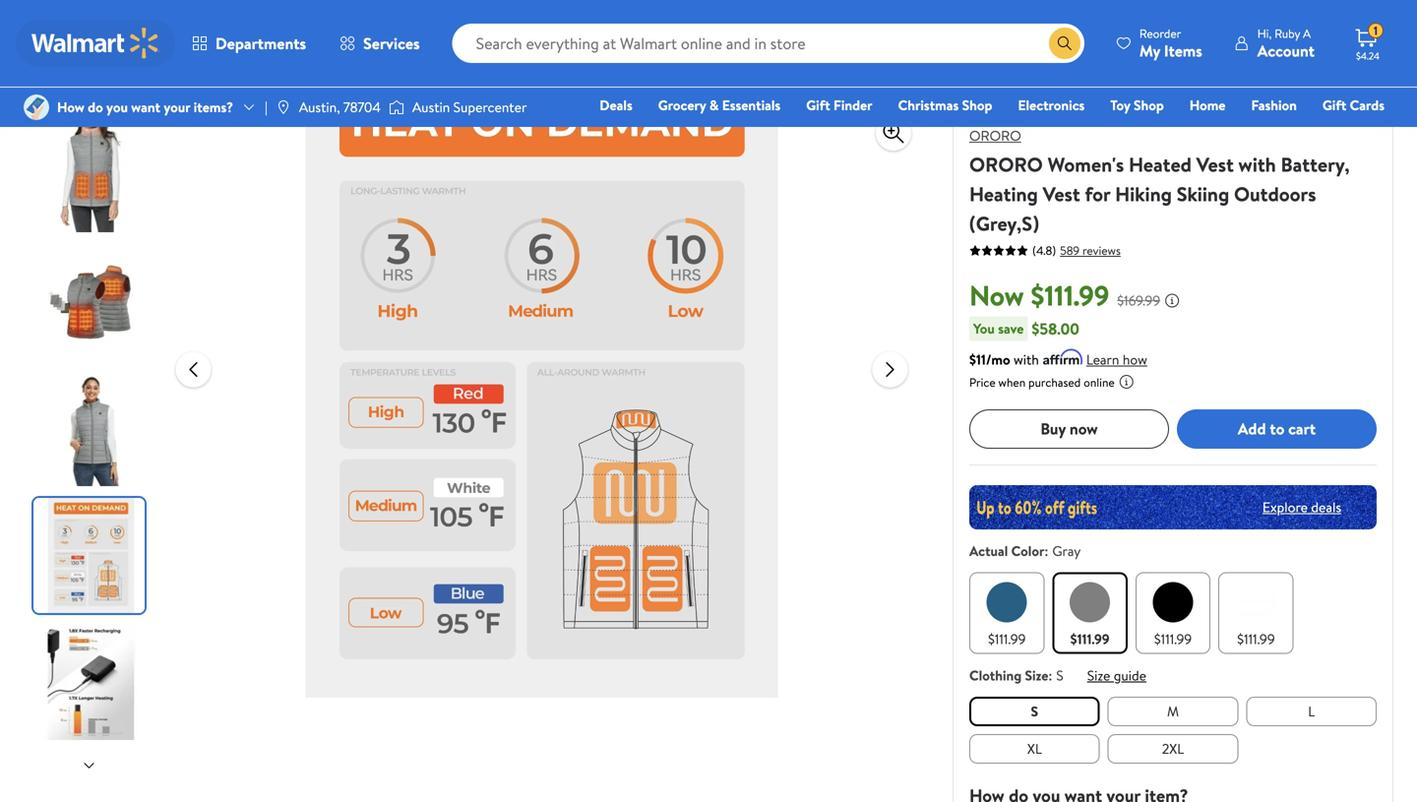 Task type: locate. For each thing, give the bounding box(es) containing it.
1 horizontal spatial s
[[1056, 666, 1064, 685]]

0 vertical spatial with
[[1239, 151, 1276, 178]]

1 gift from the left
[[806, 95, 830, 115]]

ororo women's heated vest with battery, heating vest for hiking skiing outdoors (grey,s) - image 2 of 12 image
[[33, 244, 149, 359]]

gift inside gift cards registry
[[1323, 95, 1347, 115]]

reviews
[[1083, 242, 1121, 259]]

0 horizontal spatial shop
[[962, 95, 993, 115]]

fashion
[[1251, 95, 1297, 115]]

size left 'guide'
[[1087, 666, 1111, 685]]

add to cart button
[[1177, 409, 1377, 449]]

to
[[1270, 418, 1285, 440]]

: up s button
[[1049, 666, 1053, 685]]

vest up skiing
[[1197, 151, 1234, 178]]

0 vertical spatial :
[[1045, 541, 1049, 560]]

with down one
[[1239, 151, 1276, 178]]

add to cart
[[1238, 418, 1316, 440]]

$58.00
[[1032, 318, 1080, 339]]

 image for how do you want your items?
[[24, 94, 49, 120]]

sponsored
[[1320, 6, 1374, 23]]

one debit link
[[1225, 122, 1309, 143]]

(grey,s)
[[970, 210, 1039, 237]]

gift
[[806, 95, 830, 115], [1323, 95, 1347, 115]]

2xl button
[[1108, 734, 1239, 764]]

toy
[[1111, 95, 1131, 115]]

size up s button
[[1025, 666, 1049, 685]]

ororo ororo women's heated vest with battery, heating vest for hiking skiing outdoors (grey,s)
[[970, 126, 1350, 237]]

1 horizontal spatial shop
[[1134, 95, 1164, 115]]

best
[[1024, 96, 1047, 113]]

s up the xl
[[1031, 702, 1039, 721]]

clothing size list
[[966, 693, 1381, 767]]

essentials
[[722, 95, 781, 115]]

1 ororo from the top
[[970, 126, 1021, 145]]

1 horizontal spatial with
[[1239, 151, 1276, 178]]

589
[[1060, 242, 1080, 259]]

4 $111.99 button from the left
[[1219, 572, 1294, 654]]

s up s button
[[1056, 666, 1064, 685]]

items?
[[194, 97, 233, 117]]

1 vertical spatial :
[[1049, 666, 1053, 685]]

how do you want your items?
[[57, 97, 233, 117]]

0 vertical spatial vest
[[1197, 151, 1234, 178]]

shop for christmas shop
[[962, 95, 993, 115]]

: left gray
[[1045, 541, 1049, 560]]

1 horizontal spatial gift
[[1323, 95, 1347, 115]]

&
[[710, 95, 719, 115]]

$111.99 for fourth the $111.99 button from the left
[[1237, 629, 1275, 648]]

registry link
[[1149, 122, 1217, 143]]

0 horizontal spatial  image
[[24, 94, 49, 120]]

$111.99 up $58.00
[[1031, 276, 1109, 314]]

ororo women's heated vest with battery, heating vest for hiking skiing outdoors (grey,s) - image 4 of 12 image
[[33, 498, 149, 613]]

$111.99 up m
[[1154, 629, 1192, 648]]

 image left how
[[24, 94, 49, 120]]

0 horizontal spatial size
[[1025, 666, 1049, 685]]

christmas
[[898, 95, 959, 115]]

how
[[1123, 350, 1148, 369]]

ruby
[[1275, 25, 1300, 42]]

2 gift from the left
[[1323, 95, 1347, 115]]

gift cards registry
[[1158, 95, 1385, 142]]

0 horizontal spatial vest
[[1043, 180, 1080, 208]]

$111.99 up size guide button
[[1071, 629, 1110, 648]]

shop right toy
[[1134, 95, 1164, 115]]

gift left finder
[[806, 95, 830, 115]]

$111.99 up l 'button'
[[1237, 629, 1275, 648]]

$11/mo
[[970, 350, 1010, 369]]

$111.99 button
[[970, 572, 1045, 654], [1053, 572, 1128, 654], [1136, 572, 1211, 654], [1219, 572, 1294, 654]]

 image right |
[[275, 99, 291, 115]]

2 $111.99 button from the left
[[1053, 572, 1128, 654]]

austin, 78704
[[299, 97, 381, 117]]

vest
[[1197, 151, 1234, 178], [1043, 180, 1080, 208]]

0 horizontal spatial s
[[1031, 702, 1039, 721]]

walmart+ link
[[1317, 122, 1394, 143]]

buy now button
[[970, 409, 1169, 449]]

 image
[[389, 97, 404, 117]]

battery,
[[1281, 151, 1350, 178]]

shop up ororo link
[[962, 95, 993, 115]]

1
[[1374, 22, 1378, 39]]

0 horizontal spatial gift
[[806, 95, 830, 115]]

$111.99
[[1031, 276, 1109, 314], [988, 629, 1026, 648], [1071, 629, 1110, 648], [1154, 629, 1192, 648], [1237, 629, 1275, 648]]

purchased
[[1029, 374, 1081, 391]]

want
[[131, 97, 160, 117]]

: for size
[[1049, 666, 1053, 685]]

with inside ororo ororo women's heated vest with battery, heating vest for hiking skiing outdoors (grey,s)
[[1239, 151, 1276, 178]]

now
[[970, 276, 1024, 314]]

gift for cards
[[1323, 95, 1347, 115]]

departments button
[[175, 20, 323, 67]]

cart
[[1289, 418, 1316, 440]]

austin supercenter
[[412, 97, 527, 117]]

explore deals
[[1263, 498, 1342, 517]]

deals
[[1311, 498, 1342, 517]]

1 vertical spatial s
[[1031, 702, 1039, 721]]

supercenter
[[453, 97, 527, 117]]

1 horizontal spatial size
[[1087, 666, 1111, 685]]

gift left the cards
[[1323, 95, 1347, 115]]

ororo women's heated vest with battery, heating vest for hiking skiing outdoors (grey,s) - image 3 of 12 image
[[33, 371, 149, 486]]

with
[[1239, 151, 1276, 178], [1014, 350, 1039, 369]]

0 vertical spatial s
[[1056, 666, 1064, 685]]

1 shop from the left
[[962, 95, 993, 115]]

|
[[265, 97, 268, 117]]

s
[[1056, 666, 1064, 685], [1031, 702, 1039, 721]]

ororo link
[[970, 126, 1021, 145]]

how
[[57, 97, 84, 117]]

search icon image
[[1057, 35, 1073, 51]]

you save $58.00
[[973, 318, 1080, 339]]

:
[[1045, 541, 1049, 560], [1049, 666, 1053, 685]]

$111.99 up clothing size : s
[[988, 629, 1026, 648]]

now
[[1070, 418, 1098, 440]]

1 horizontal spatial  image
[[275, 99, 291, 115]]

0 vertical spatial ororo
[[970, 126, 1021, 145]]

1 vertical spatial ororo
[[970, 151, 1043, 178]]

ororo up heating
[[970, 151, 1043, 178]]

(4.8) 589 reviews
[[1033, 242, 1121, 259]]

vest left for
[[1043, 180, 1080, 208]]

with up "when"
[[1014, 350, 1039, 369]]

 image
[[24, 94, 49, 120], [275, 99, 291, 115]]

ororo women's heated vest with battery, heating vest for hiking skiing outdoors (grey,s) - image 1 of 12 image
[[33, 117, 149, 232]]

color
[[1012, 541, 1045, 560]]

589 reviews link
[[1056, 242, 1121, 259]]

$111.99 for 3rd the $111.99 button from the right
[[1071, 629, 1110, 648]]

0 horizontal spatial with
[[1014, 350, 1039, 369]]

deals link
[[591, 94, 642, 116]]

2 size from the left
[[1087, 666, 1111, 685]]

2 shop from the left
[[1134, 95, 1164, 115]]

$11/mo with
[[970, 350, 1039, 369]]

for
[[1085, 180, 1111, 208]]

women's
[[1048, 151, 1124, 178]]

toy shop
[[1111, 95, 1164, 115]]

learn more about strikethrough prices image
[[1165, 293, 1180, 308]]

austin,
[[299, 97, 340, 117]]

1 vertical spatial vest
[[1043, 180, 1080, 208]]

3 $111.99 button from the left
[[1136, 572, 1211, 654]]

: for color
[[1045, 541, 1049, 560]]

ororo down deal
[[970, 126, 1021, 145]]

1 $111.99 button from the left
[[970, 572, 1045, 654]]

size
[[1025, 666, 1049, 685], [1087, 666, 1111, 685]]

ororo
[[970, 126, 1021, 145], [970, 151, 1043, 178]]

1 vertical spatial with
[[1014, 350, 1039, 369]]

skiing
[[1177, 180, 1230, 208]]



Task type: describe. For each thing, give the bounding box(es) containing it.
ororo women's heated vest with battery, heating vest for hiking skiing outdoors (grey,s) image
[[227, 68, 857, 698]]

a
[[1303, 25, 1311, 42]]

1 size from the left
[[1025, 666, 1049, 685]]

finder
[[834, 95, 873, 115]]

christmas shop
[[898, 95, 993, 115]]

heated
[[1129, 151, 1192, 178]]

christmas shop link
[[889, 94, 1001, 116]]

previous media item image
[[182, 358, 205, 381]]

actual
[[970, 541, 1008, 560]]

clothing size : s
[[970, 666, 1064, 685]]

walmart+
[[1326, 123, 1385, 142]]

1 horizontal spatial vest
[[1197, 151, 1234, 178]]

$111.99 for 3rd the $111.99 button
[[1154, 629, 1192, 648]]

buy
[[1041, 418, 1066, 440]]

one
[[1234, 123, 1264, 142]]

reorder my items
[[1140, 25, 1203, 62]]

next image image
[[81, 758, 97, 774]]

hi,
[[1258, 25, 1272, 42]]

deals
[[600, 95, 633, 115]]

Search search field
[[452, 24, 1085, 63]]

registry
[[1158, 123, 1208, 142]]

seller
[[1050, 96, 1077, 113]]

Walmart Site-Wide search field
[[452, 24, 1085, 63]]

gift finder
[[806, 95, 873, 115]]

toy shop link
[[1102, 94, 1173, 116]]

zoom image modal image
[[882, 121, 906, 145]]

l button
[[1246, 697, 1377, 726]]

services
[[363, 32, 420, 54]]

up to sixty percent off deals. shop now. image
[[970, 485, 1377, 529]]

add to favorites list, ororo women's heated vest with battery, heating vest for hiking skiing outdoors (grey,s) image
[[882, 77, 906, 102]]

electronics
[[1018, 95, 1085, 115]]

home
[[1190, 95, 1226, 115]]

your
[[164, 97, 190, 117]]

outdoors
[[1234, 180, 1317, 208]]

save
[[998, 319, 1024, 338]]

2 ororo from the top
[[970, 151, 1043, 178]]

 image for austin, 78704
[[275, 99, 291, 115]]

my
[[1140, 40, 1161, 62]]

services button
[[323, 20, 437, 67]]

account
[[1258, 40, 1315, 62]]

heating
[[970, 180, 1038, 208]]

electronics link
[[1009, 94, 1094, 116]]

actual color list
[[966, 568, 1381, 658]]

size guide button
[[1087, 666, 1147, 685]]

$169.99
[[1117, 291, 1161, 310]]

shop for toy shop
[[1134, 95, 1164, 115]]

grocery & essentials link
[[649, 94, 790, 116]]

home link
[[1181, 94, 1235, 116]]

guide
[[1114, 666, 1147, 685]]

cards
[[1350, 95, 1385, 115]]

(4.8)
[[1033, 242, 1056, 259]]

explore deals link
[[1255, 490, 1349, 525]]

add
[[1238, 418, 1266, 440]]

xl button
[[970, 734, 1100, 764]]

one debit
[[1234, 123, 1301, 142]]

learn how button
[[1087, 349, 1148, 370]]

$4.24
[[1356, 49, 1380, 63]]

clothing
[[970, 666, 1022, 685]]

2xl
[[1162, 739, 1184, 758]]

m
[[1167, 702, 1179, 721]]

reorder
[[1140, 25, 1181, 42]]

actual color : gray
[[970, 541, 1081, 560]]

gift cards link
[[1314, 94, 1394, 116]]

affirm image
[[1043, 349, 1083, 364]]

buy now
[[1041, 418, 1098, 440]]

price
[[970, 374, 996, 391]]

you
[[973, 319, 995, 338]]

walmart image
[[31, 28, 159, 59]]

gift for finder
[[806, 95, 830, 115]]

hiking
[[1115, 180, 1172, 208]]

items
[[1164, 40, 1203, 62]]

debit
[[1267, 123, 1301, 142]]

departments
[[216, 32, 306, 54]]

78704
[[343, 97, 381, 117]]

ororo women's heated vest with battery, heating vest for hiking skiing outdoors (grey,s) - image 5 of 12 image
[[33, 625, 149, 740]]

hi, ruby a account
[[1258, 25, 1315, 62]]

grocery
[[658, 95, 706, 115]]

now $111.99
[[970, 276, 1109, 314]]

you
[[106, 97, 128, 117]]

fashion link
[[1243, 94, 1306, 116]]

ad disclaimer and feedback image
[[1378, 7, 1394, 23]]

$111.99 for first the $111.99 button from left
[[988, 629, 1026, 648]]

legal information image
[[1119, 374, 1135, 390]]

gift finder link
[[797, 94, 882, 116]]

next media item image
[[878, 358, 902, 381]]

when
[[999, 374, 1026, 391]]

xl
[[1027, 739, 1042, 758]]

learn how
[[1087, 350, 1148, 369]]

best seller
[[1024, 96, 1077, 113]]

s inside button
[[1031, 702, 1039, 721]]



Task type: vqa. For each thing, say whether or not it's contained in the screenshot.
the bottommost the Fulfillment Speed
no



